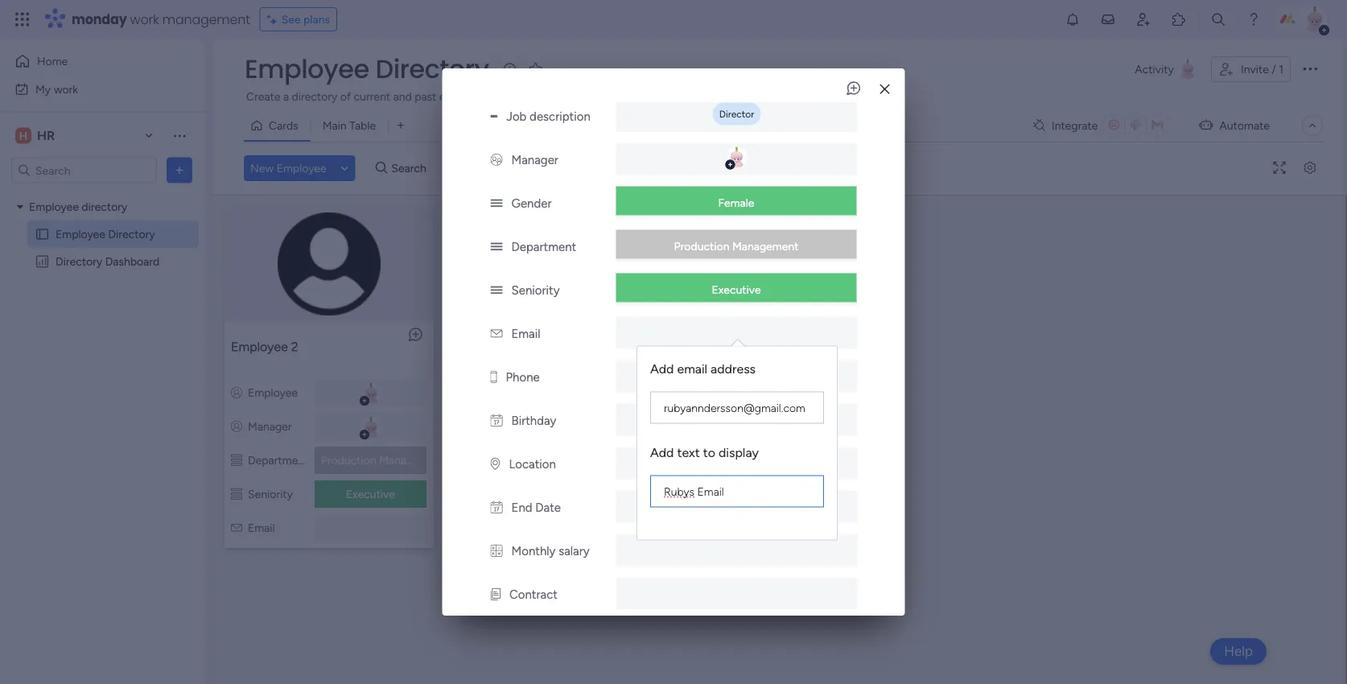 Task type: locate. For each thing, give the bounding box(es) containing it.
production management
[[674, 239, 799, 253], [321, 454, 446, 467]]

1 vertical spatial production
[[321, 454, 376, 467]]

display
[[719, 445, 759, 460]]

employee directory
[[29, 200, 127, 214]]

help
[[1224, 643, 1253, 660]]

1 vertical spatial see
[[734, 89, 753, 103]]

employee down address
[[698, 386, 748, 400]]

person
[[470, 161, 505, 175]]

v2 status image up v2 email column icon
[[491, 283, 503, 297]]

card cover image image for employee 1
[[541, 251, 567, 277]]

2 dapulse person column image from the left
[[681, 386, 693, 400]]

add view image
[[398, 120, 404, 131]]

add to favorites image
[[528, 61, 544, 77]]

more
[[756, 89, 782, 103]]

directory up dashboard
[[108, 227, 155, 241]]

2
[[291, 339, 298, 355]]

1 v2 status outline image from the top
[[681, 454, 693, 467]]

create a directory of current and past employees. each applicant hired during the recruitment process can automatically be moved to this board using the automation center.
[[246, 90, 1119, 103]]

dapulse person column image down 'employee 2'
[[231, 386, 242, 400]]

each
[[499, 90, 524, 103]]

1 horizontal spatial card cover image image
[[541, 251, 567, 277]]

option
[[0, 192, 205, 196]]

0 horizontal spatial employee directory
[[56, 227, 155, 241]]

0 horizontal spatial v2 email column image
[[231, 521, 242, 535]]

directory dashboard
[[56, 255, 160, 268]]

0 horizontal spatial executive
[[346, 487, 395, 501]]

1 vertical spatial 1
[[516, 339, 522, 355]]

0 horizontal spatial to
[[703, 445, 716, 460]]

add for add email address
[[650, 361, 674, 377]]

Search field
[[387, 157, 436, 179]]

person button
[[445, 155, 514, 181]]

seniority
[[512, 283, 560, 297], [248, 487, 293, 501], [473, 487, 518, 501], [698, 487, 743, 501]]

1 vertical spatial to
[[703, 445, 716, 460]]

production
[[674, 239, 730, 253], [321, 454, 376, 467]]

employee directory up current
[[245, 51, 489, 87]]

my
[[35, 82, 51, 96]]

plans
[[303, 12, 330, 26]]

directory down search in workspace field
[[82, 200, 127, 214]]

of
[[340, 90, 351, 103]]

work right my
[[54, 82, 78, 96]]

email
[[511, 326, 541, 341], [248, 521, 275, 535], [698, 521, 725, 535]]

end date
[[512, 500, 561, 515]]

1 vertical spatial v2 status image
[[491, 283, 503, 297]]

work inside my work button
[[54, 82, 78, 96]]

0 horizontal spatial dapulse person column image
[[231, 386, 242, 400]]

v2 status outline image for seniority
[[231, 487, 242, 501]]

directory
[[292, 90, 338, 103], [82, 200, 127, 214]]

0 vertical spatial work
[[130, 10, 159, 28]]

1 horizontal spatial to
[[908, 90, 918, 103]]

department for v2 status outline icon for department
[[248, 454, 309, 467]]

0 vertical spatial management
[[732, 239, 799, 253]]

see up director
[[734, 89, 753, 103]]

0 vertical spatial 1
[[1279, 62, 1284, 76]]

v2 status image down v2 status icon
[[491, 239, 503, 254]]

1 vertical spatial management
[[379, 454, 446, 467]]

2 v2 status outline image from the top
[[681, 487, 693, 501]]

1 horizontal spatial management
[[732, 239, 799, 253]]

to left this
[[908, 90, 918, 103]]

0 horizontal spatial see
[[281, 12, 301, 26]]

can
[[763, 90, 781, 103]]

card cover image image
[[235, 213, 423, 315], [541, 251, 567, 277], [767, 251, 792, 277]]

dapulse person column image
[[231, 420, 242, 433], [681, 420, 693, 433]]

location
[[509, 457, 556, 471]]

invite members image
[[1136, 11, 1152, 27]]

dapulse integrations image
[[1033, 120, 1046, 132]]

see plans button
[[260, 7, 337, 31]]

management
[[732, 239, 799, 253], [379, 454, 446, 467]]

1 add from the top
[[650, 361, 674, 377]]

1 horizontal spatial production
[[674, 239, 730, 253]]

employee directory up directory dashboard
[[56, 227, 155, 241]]

to
[[908, 90, 918, 103], [703, 445, 716, 460]]

cards button
[[244, 113, 310, 138]]

v2 status outline image
[[231, 454, 242, 467], [231, 487, 242, 501]]

notifications image
[[1065, 11, 1081, 27]]

v2 email column image
[[231, 521, 242, 535], [681, 521, 693, 535]]

1 horizontal spatial see
[[734, 89, 753, 103]]

1 vertical spatial work
[[54, 82, 78, 96]]

1 horizontal spatial the
[[1004, 90, 1021, 103]]

0 horizontal spatial dapulse person column image
[[231, 420, 242, 433]]

0 vertical spatial v2 status outline image
[[231, 454, 242, 467]]

1 vertical spatial v2 status outline image
[[681, 487, 693, 501]]

new
[[250, 161, 274, 175]]

see for see plans
[[281, 12, 301, 26]]

v2 status image
[[491, 239, 503, 254], [491, 283, 503, 297]]

Employee Directory field
[[241, 51, 493, 87]]

description
[[530, 109, 591, 124]]

employee
[[245, 51, 369, 87], [277, 161, 327, 175], [29, 200, 79, 214], [56, 227, 105, 241], [231, 339, 288, 355], [456, 339, 513, 355], [681, 339, 738, 355], [248, 386, 298, 400], [473, 386, 523, 400], [698, 386, 748, 400]]

1 v2 status image from the top
[[491, 239, 503, 254]]

main table button
[[310, 113, 388, 138]]

v2 status outline image for seniority
[[681, 487, 693, 501]]

dialog containing add email address
[[442, 0, 905, 616]]

manager
[[512, 153, 559, 167], [248, 420, 292, 433], [473, 420, 517, 433], [698, 420, 742, 433], [799, 487, 843, 501]]

see for see more
[[734, 89, 753, 103]]

1 v2 email column image from the left
[[231, 521, 242, 535]]

inbox image
[[1100, 11, 1116, 27]]

work right monday
[[130, 10, 159, 28]]

2 horizontal spatial card cover image image
[[767, 251, 792, 277]]

0 vertical spatial v2 status image
[[491, 239, 503, 254]]

dapulse person column image for employee 3
[[681, 420, 693, 433]]

/
[[1272, 62, 1276, 76]]

directory right a
[[292, 90, 338, 103]]

employee up v2 phone column icon
[[456, 339, 513, 355]]

1 horizontal spatial executive
[[712, 283, 761, 296]]

public board image
[[35, 227, 50, 242]]

0 vertical spatial add
[[650, 361, 674, 377]]

1 horizontal spatial email
[[511, 326, 541, 341]]

employee 3
[[681, 339, 749, 355]]

management inside 'dialog'
[[732, 239, 799, 253]]

0 vertical spatial v2 status outline image
[[681, 454, 693, 467]]

0 horizontal spatial directory
[[82, 200, 127, 214]]

autopilot image
[[1200, 114, 1213, 135]]

salary
[[559, 544, 590, 558]]

my work button
[[10, 76, 173, 102]]

0 vertical spatial production
[[674, 239, 730, 253]]

v2 status image for seniority
[[491, 283, 503, 297]]

0 horizontal spatial the
[[639, 90, 656, 103]]

dapulse addbtn image
[[728, 591, 731, 597]]

v2 status outline image down text
[[681, 487, 693, 501]]

2 add from the top
[[650, 445, 674, 460]]

2 dapulse person column image from the left
[[681, 420, 693, 433]]

level
[[596, 487, 619, 501]]

dialog
[[442, 0, 905, 616]]

0 horizontal spatial work
[[54, 82, 78, 96]]

employee down v2 phone column icon
[[473, 386, 523, 400]]

1 horizontal spatial 1
[[1279, 62, 1284, 76]]

directory right "public dashboard" icon
[[56, 255, 102, 268]]

v2 status image for department
[[491, 239, 503, 254]]

1 dapulse person column image from the left
[[231, 386, 242, 400]]

see inside button
[[281, 12, 301, 26]]

management inside row group
[[379, 454, 446, 467]]

row group
[[217, 199, 1343, 559]]

date
[[535, 500, 561, 515]]

see inside "link"
[[734, 89, 753, 103]]

activity button
[[1129, 56, 1205, 82]]

1 vertical spatial executive
[[346, 487, 395, 501]]

0 horizontal spatial management
[[379, 454, 446, 467]]

v2 email column image for employee 3
[[681, 521, 693, 535]]

a
[[283, 90, 289, 103]]

1 horizontal spatial dapulse person column image
[[681, 386, 693, 400]]

0 vertical spatial production management
[[674, 239, 799, 253]]

create
[[246, 90, 281, 103]]

v2 status outline image
[[681, 454, 693, 467], [681, 487, 693, 501]]

1 vertical spatial directory
[[82, 200, 127, 214]]

settings image
[[1298, 162, 1323, 174]]

0 horizontal spatial production
[[321, 454, 376, 467]]

1 horizontal spatial directory
[[108, 227, 155, 241]]

0 vertical spatial employee directory
[[245, 51, 489, 87]]

see more link
[[732, 88, 784, 104]]

address
[[711, 361, 756, 377]]

department
[[512, 239, 577, 254], [248, 454, 309, 467], [473, 454, 534, 467], [698, 454, 759, 467]]

2 v2 status image from the top
[[491, 283, 503, 297]]

1 v2 status outline image from the top
[[231, 454, 242, 467]]

and
[[393, 90, 412, 103]]

director
[[719, 108, 754, 120]]

home button
[[10, 48, 173, 74]]

1 vertical spatial production management
[[321, 454, 446, 467]]

v2 search image
[[376, 159, 387, 177]]

employee directory
[[245, 51, 489, 87], [56, 227, 155, 241]]

1 vertical spatial v2 status outline image
[[231, 487, 242, 501]]

v2 status outline image for department
[[681, 454, 693, 467]]

dapulse person column image for employee 2
[[231, 420, 242, 433]]

directory
[[376, 51, 489, 87], [108, 227, 155, 241], [56, 255, 102, 268]]

0 vertical spatial directory
[[292, 90, 338, 103]]

1 horizontal spatial work
[[130, 10, 159, 28]]

2 v2 status outline image from the top
[[231, 487, 242, 501]]

1 vertical spatial add
[[650, 445, 674, 460]]

using
[[974, 90, 1001, 103]]

add left text
[[650, 445, 674, 460]]

1 vertical spatial directory
[[108, 227, 155, 241]]

to right text
[[703, 445, 716, 460]]

1 right v2 email column icon
[[516, 339, 522, 355]]

the right "using"
[[1004, 90, 1021, 103]]

apps image
[[1171, 11, 1187, 27]]

management for department v2 status image
[[732, 239, 799, 253]]

text
[[677, 445, 700, 460]]

0 horizontal spatial directory
[[56, 255, 102, 268]]

1
[[1279, 62, 1284, 76], [516, 339, 522, 355]]

v2 status outline image left display
[[681, 454, 693, 467]]

0 horizontal spatial 1
[[516, 339, 522, 355]]

see
[[281, 12, 301, 26], [734, 89, 753, 103]]

1 vertical spatial employee directory
[[56, 227, 155, 241]]

the right during
[[639, 90, 656, 103]]

email for employee 3
[[698, 521, 725, 535]]

work for monday
[[130, 10, 159, 28]]

1 horizontal spatial dapulse person column image
[[681, 420, 693, 433]]

1 horizontal spatial v2 email column image
[[681, 521, 693, 535]]

process
[[721, 90, 761, 103]]

2 v2 email column image from the left
[[681, 521, 693, 535]]

email inside 'dialog'
[[511, 326, 541, 341]]

during
[[604, 90, 636, 103]]

department inside 'dialog'
[[512, 239, 577, 254]]

see left "plans"
[[281, 12, 301, 26]]

employee up add email address
[[681, 339, 738, 355]]

add left email
[[650, 361, 674, 377]]

employee right new
[[277, 161, 327, 175]]

1 horizontal spatial directory
[[292, 90, 338, 103]]

v2 dropdown column image
[[491, 109, 498, 124]]

add text to display
[[650, 445, 759, 460]]

manager inside 'dialog'
[[512, 153, 559, 167]]

dapulse person column image down email
[[681, 386, 693, 400]]

1 right /
[[1279, 62, 1284, 76]]

0 vertical spatial directory
[[376, 51, 489, 87]]

0 vertical spatial see
[[281, 12, 301, 26]]

1 dapulse person column image from the left
[[231, 420, 242, 433]]

dapulse person column image
[[231, 386, 242, 400], [681, 386, 693, 400]]

directory up past
[[376, 51, 489, 87]]

workspace selection element
[[15, 126, 57, 145]]

list box
[[0, 190, 205, 493]]

2 horizontal spatial email
[[698, 521, 725, 535]]

0 horizontal spatial email
[[248, 521, 275, 535]]

main table
[[323, 119, 376, 132]]

collapse board header image
[[1306, 119, 1319, 132]]

add
[[650, 361, 674, 377], [650, 445, 674, 460]]

female
[[718, 196, 755, 209]]



Task type: vqa. For each thing, say whether or not it's contained in the screenshot.
*
no



Task type: describe. For each thing, give the bounding box(es) containing it.
0 horizontal spatial production management
[[321, 454, 446, 467]]

management for v2 status outline icon for department
[[379, 454, 446, 467]]

1 horizontal spatial employee directory
[[245, 51, 489, 87]]

v2 status image
[[491, 196, 503, 210]]

0 vertical spatial executive
[[712, 283, 761, 296]]

new employee button
[[244, 155, 333, 181]]

2 horizontal spatial directory
[[376, 51, 489, 87]]

3
[[742, 339, 749, 355]]

cards
[[269, 119, 298, 132]]

Search in workspace field
[[34, 161, 134, 179]]

1 horizontal spatial production management
[[674, 239, 799, 253]]

manager for executive
[[248, 420, 292, 433]]

employee left 2
[[231, 339, 288, 355]]

v2 email column image for employee 2
[[231, 521, 242, 535]]

manager for manager
[[698, 420, 742, 433]]

invite / 1
[[1241, 62, 1284, 76]]

automation
[[1024, 90, 1081, 103]]

dashboard
[[105, 255, 160, 268]]

board
[[942, 90, 972, 103]]

add for add text to display
[[650, 445, 674, 460]]

be
[[855, 90, 868, 103]]

activity
[[1135, 62, 1174, 76]]

management
[[162, 10, 250, 28]]

department for department v2 status image
[[512, 239, 577, 254]]

employee inside button
[[277, 161, 327, 175]]

Add text to display text field
[[650, 475, 824, 508]]

no file image
[[729, 582, 743, 602]]

select product image
[[14, 11, 31, 27]]

email for employee 2
[[248, 521, 275, 535]]

phone
[[506, 370, 540, 384]]

employee up a
[[245, 51, 369, 87]]

monthly salary
[[512, 544, 590, 558]]

v2 multiple person column image
[[491, 153, 503, 167]]

Add email address text field
[[650, 392, 824, 424]]

dapulse numbers column image
[[491, 544, 503, 558]]

card cover image image for employee 3
[[767, 251, 792, 277]]

close image
[[880, 84, 890, 95]]

open full screen image
[[1267, 162, 1293, 174]]

manager for production management
[[512, 153, 559, 167]]

employee 1
[[456, 339, 522, 355]]

v2 file column image
[[491, 587, 501, 602]]

employee up the public board image
[[29, 200, 79, 214]]

1 inside button
[[1279, 62, 1284, 76]]

see plans
[[281, 12, 330, 26]]

main
[[323, 119, 347, 132]]

see more
[[734, 89, 782, 103]]

automatically
[[784, 90, 852, 103]]

0 vertical spatial to
[[908, 90, 918, 103]]

dapulse person column image for employee 3
[[681, 386, 693, 400]]

dapulse date column image
[[491, 500, 503, 515]]

contract
[[510, 587, 558, 602]]

1 the from the left
[[639, 90, 656, 103]]

invite / 1 button
[[1211, 56, 1291, 82]]

this
[[921, 90, 939, 103]]

hired
[[576, 90, 602, 103]]

2 vertical spatial directory
[[56, 255, 102, 268]]

email
[[677, 361, 708, 377]]

job description
[[506, 109, 591, 124]]

monthly
[[512, 544, 556, 558]]

filter button
[[519, 155, 595, 181]]

table
[[349, 119, 376, 132]]

new employee
[[250, 161, 327, 175]]

integrate
[[1052, 119, 1098, 132]]

help image
[[1246, 11, 1262, 27]]

moved
[[870, 90, 905, 103]]

employees.
[[439, 90, 496, 103]]

add email address
[[650, 361, 756, 377]]

public dashboard image
[[35, 254, 50, 269]]

birthday
[[512, 413, 557, 428]]

caret down image
[[17, 201, 23, 212]]

help button
[[1211, 638, 1267, 665]]

invite
[[1241, 62, 1269, 76]]

v2 location column image
[[491, 457, 500, 471]]

sort
[[626, 161, 648, 175]]

ruby anderson image
[[1302, 6, 1328, 32]]

filter
[[545, 161, 570, 175]]

center.
[[1084, 90, 1119, 103]]

0 horizontal spatial card cover image image
[[235, 213, 423, 315]]

past
[[415, 90, 437, 103]]

end
[[512, 500, 532, 515]]

monday work management
[[72, 10, 250, 28]]

mid-
[[573, 487, 596, 501]]

2 the from the left
[[1004, 90, 1021, 103]]

dapulse date column image
[[491, 413, 503, 428]]

my work
[[35, 82, 78, 96]]

home
[[37, 54, 68, 68]]

v2 phone column image
[[491, 370, 497, 384]]

gender
[[512, 196, 552, 210]]

angle down image
[[341, 162, 349, 174]]

employee down 'employee 2'
[[248, 386, 298, 400]]

workspace image
[[15, 127, 31, 144]]

seniority inside 'dialog'
[[512, 283, 560, 297]]

sort button
[[600, 155, 657, 181]]

list box containing employee directory
[[0, 190, 205, 493]]

applicant
[[527, 90, 573, 103]]

work for my
[[54, 82, 78, 96]]

employee down employee directory
[[56, 227, 105, 241]]

monday
[[72, 10, 127, 28]]

job
[[506, 109, 527, 124]]

v2 status outline image for department
[[231, 454, 242, 467]]

mid-level
[[573, 487, 619, 501]]

employee 2
[[231, 339, 298, 355]]

show board description image
[[500, 61, 520, 77]]

recruitment
[[659, 90, 718, 103]]

current
[[354, 90, 391, 103]]

search everything image
[[1211, 11, 1227, 27]]

1 inside row group
[[516, 339, 522, 355]]

dapulse person column image for employee 2
[[231, 386, 242, 400]]

department for v2 status outline image associated with department
[[698, 454, 759, 467]]

automate
[[1220, 119, 1270, 132]]

v2 email column image
[[491, 326, 503, 341]]

hr
[[37, 128, 55, 143]]

row group containing employee 2
[[217, 199, 1343, 559]]

h
[[19, 129, 28, 142]]



